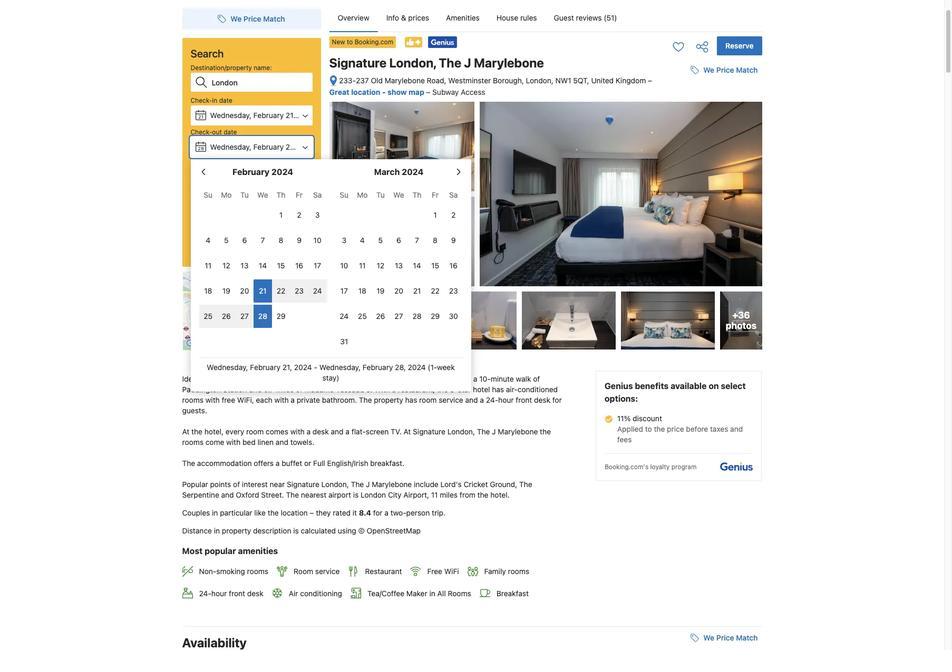Task type: describe. For each thing, give the bounding box(es) containing it.
a right with
[[392, 385, 396, 394]]

1 vertical spatial we price match
[[704, 65, 758, 74]]

1 vertical spatial has
[[492, 385, 504, 394]]

signature up the nearest
[[287, 480, 320, 489]]

it
[[353, 508, 357, 517]]

21 for 21 "checkbox"
[[413, 286, 421, 295]]

airport,
[[404, 491, 429, 500]]

london
[[361, 491, 386, 500]]

2 horizontal spatial –
[[648, 76, 652, 85]]

rooms up guests.
[[182, 396, 204, 405]]

madame
[[305, 385, 334, 394]]

a down 10-
[[480, 396, 484, 405]]

7 for 7 february 2024 option at left top
[[261, 236, 265, 245]]

24- inside ideally located in the center of london, signature london, the j marylebone is within a 10-minute walk of paddington station and 0.7 miles of madame tussaud's. with a restaurant, the 5-star hotel has air-conditioned rooms with free wifi, each with a private bathroom. the property has room service and a 24-hour front desk for guests. at the hotel, every room comes with a desk and a flat-screen tv. at signature london, the j marylebone the rooms come with bed linen and towels. the accommodation offers a buffet or full english/irish breakfast. popular points of interest near signature london, the j marylebone include lord's cricket ground, the serpentine and oxford street. the nearest airport is london city airport, 11 miles from the hotel.
[[486, 396, 498, 405]]

from
[[460, 491, 476, 500]]

6 March 2024 checkbox
[[390, 229, 408, 252]]

to inside 11% discount applied to the price before taxes and fees
[[645, 425, 652, 434]]

katy
[[645, 208, 659, 216]]

access
[[461, 87, 485, 96]]

everything
[[696, 154, 730, 162]]

3 for '3 march 2024' option
[[342, 236, 347, 245]]

12 February 2024 checkbox
[[217, 254, 236, 277]]

…
[[737, 179, 742, 187]]

wednesday, for wednesday, february 21, 2024
[[210, 111, 251, 120]]

1 vertical spatial free wifi
[[427, 567, 459, 576]]

0 horizontal spatial 21
[[198, 114, 204, 120]]

9 for 9 march 2024 option
[[451, 236, 456, 245]]

1 vertical spatial match
[[736, 65, 758, 74]]

2 vertical spatial has
[[405, 396, 417, 405]]

house rules
[[497, 13, 537, 22]]

23 cell
[[290, 277, 308, 303]]

wednesday, february 28, 2024
[[210, 142, 317, 151]]

amenities
[[238, 546, 278, 556]]

8 March 2024 checkbox
[[426, 229, 445, 252]]

united kingdom
[[670, 208, 718, 216]]

nearest
[[301, 491, 327, 500]]

on inside search section
[[250, 316, 258, 325]]

station
[[223, 385, 247, 394]]

2 vertical spatial match
[[736, 633, 758, 642]]

1 vertical spatial price
[[717, 65, 734, 74]]

2 March 2024 checkbox
[[445, 204, 463, 227]]

on inside genius benefits available on select options:
[[709, 381, 719, 391]]

1 horizontal spatial room
[[419, 396, 437, 405]]

25 February 2024 checkbox
[[199, 305, 217, 328]]

rooms up breakfast
[[508, 567, 530, 576]]

tv.
[[391, 427, 402, 436]]

screen
[[366, 427, 389, 436]]

29 February 2024 checkbox
[[272, 305, 290, 328]]

6 February 2024 checkbox
[[236, 229, 254, 252]]

9 March 2024 checkbox
[[445, 229, 463, 252]]

february up with
[[363, 363, 393, 372]]

one
[[701, 179, 713, 187]]

1 horizontal spatial 17
[[341, 286, 348, 295]]

kingdom inside 233-237 old marylebone road, westminster borough, london, nw1 5qt, united kingdom – great location - show map – subway access
[[616, 76, 646, 85]]

rated
[[333, 508, 351, 517]]

0 horizontal spatial –
[[310, 508, 314, 517]]

25 cell
[[199, 303, 217, 328]]

breakfast.
[[370, 459, 405, 468]]

8 for 8 february 2024 checkbox
[[279, 236, 283, 245]]

map inside search section
[[260, 316, 276, 325]]

hotel,
[[205, 427, 224, 436]]

7.7
[[738, 118, 749, 127]]

good 51 reviews
[[699, 114, 731, 131]]

serpentine
[[182, 491, 219, 500]]

reviews inside good 51 reviews
[[708, 123, 731, 131]]

service inside ideally located in the center of london, signature london, the j marylebone is within a 10-minute walk of paddington station and 0.7 miles of madame tussaud's. with a restaurant, the 5-star hotel has air-conditioned rooms with free wifi, each with a private bathroom. the property has room service and a 24-hour front desk for guests. at the hotel, every room comes with a desk and a flat-screen tv. at signature london, the j marylebone the rooms come with bed linen and towels. the accommodation offers a buffet or full english/irish breakfast. popular points of interest near signature london, the j marylebone include lord's cricket ground, the serpentine and oxford street. the nearest airport is london city airport, 11 miles from the hotel.
[[439, 396, 463, 405]]

london, up madame
[[287, 375, 315, 383]]

a left flat-
[[346, 427, 350, 436]]

full
[[313, 459, 325, 468]]

search section
[[178, 0, 471, 392]]

+36
[[732, 310, 750, 321]]

london, inside 233-237 old marylebone road, westminster borough, london, nw1 5qt, united kingdom – great location - show map – subway access
[[526, 76, 554, 85]]

prices
[[408, 13, 429, 22]]

1 vertical spatial 24-
[[199, 589, 211, 598]]

22 February 2024 checkbox
[[272, 280, 290, 303]]

hour inside ideally located in the center of london, signature london, the j marylebone is within a 10-minute walk of paddington station and 0.7 miles of madame tussaud's. with a restaurant, the 5-star hotel has air-conditioned rooms with free wifi, each with a private bathroom. the property has room service and a 24-hour front desk for guests. at the hotel, every room comes with a desk and a flat-screen tv. at signature london, the j marylebone the rooms come with bed linen and towels. the accommodation offers a buffet or full english/irish breakfast. popular points of interest near signature london, the j marylebone include lord's cricket ground, the serpentine and oxford street. the nearest airport is london city airport, 11 miles from the hotel.
[[498, 396, 514, 405]]

2 vertical spatial desk
[[247, 589, 264, 598]]

of up private
[[296, 385, 303, 394]]

popular
[[182, 480, 208, 489]]

0 horizontal spatial 28
[[198, 146, 204, 151]]

and down the points
[[221, 491, 234, 500]]

0 horizontal spatial room
[[246, 427, 264, 436]]

1-week stay
[[191, 160, 226, 168]]

4 March 2024 checkbox
[[353, 229, 372, 252]]

genius benefits available on select options:
[[605, 381, 746, 404]]

openstreetmap
[[367, 526, 421, 535]]

11 for 11 february 2024 checkbox
[[205, 261, 212, 270]]

property inside ideally located in the center of london, signature london, the j marylebone is within a 10-minute walk of paddington station and 0.7 miles of madame tussaud's. with a restaurant, the 5-star hotel has air-conditioned rooms with free wifi, each with a private bathroom. the property has room service and a 24-hour front desk for guests. at the hotel, every room comes with a desk and a flat-screen tv. at signature london, the j marylebone the rooms come with bed linen and towels. the accommodation offers a buffet or full english/irish breakfast. popular points of interest near signature london, the j marylebone include lord's cricket ground, the serpentine and oxford street. the nearest airport is london city airport, 11 miles from the hotel.
[[374, 396, 403, 405]]

with down the paddington
[[206, 396, 220, 405]]

was
[[693, 170, 706, 179]]

center
[[254, 375, 276, 383]]

1 for march 2024
[[434, 210, 437, 219]]

stay
[[214, 160, 226, 168]]

fine
[[677, 179, 689, 187]]

is left calculated
[[293, 526, 299, 535]]

28 February 2024 checkbox
[[254, 305, 272, 328]]

february down wednesday, february 28, 2024
[[233, 167, 270, 177]]

the right like
[[268, 508, 279, 517]]

1 horizontal spatial wifi
[[647, 236, 663, 245]]

in left all
[[430, 589, 436, 598]]

23 February 2024 checkbox
[[290, 280, 308, 303]]

0 vertical spatial 28,
[[286, 142, 297, 151]]

london, up road,
[[389, 55, 436, 70]]

genius
[[605, 381, 633, 391]]

check- for in
[[191, 97, 212, 104]]

0 horizontal spatial just
[[647, 154, 659, 162]]

of up conditioned
[[533, 375, 540, 383]]

walk
[[516, 375, 531, 383]]

8 February 2024 checkbox
[[272, 229, 290, 252]]

the left hotel,
[[191, 427, 203, 436]]

wifi,
[[237, 396, 254, 405]]

conditioning
[[300, 589, 342, 598]]

0 horizontal spatial location
[[281, 508, 308, 517]]

in right couples
[[212, 508, 218, 517]]

26 March 2024 checkbox
[[372, 305, 390, 328]]

1 horizontal spatial kingdom
[[691, 208, 718, 216]]

0 vertical spatial reviews
[[576, 13, 602, 22]]

10 February 2024 checkbox
[[308, 229, 327, 252]]

and down comes
[[276, 438, 288, 447]]

19 for the 19 february 2024 "checkbox"
[[222, 286, 230, 295]]

0 horizontal spatial for
[[373, 508, 383, 517]]

great location - show map button
[[329, 87, 426, 96]]

su for february
[[204, 190, 213, 199]]

21 March 2024 checkbox
[[408, 280, 426, 303]]

check- for out
[[191, 128, 212, 136]]

guest
[[554, 13, 574, 22]]

free
[[222, 396, 235, 405]]

couples in particular like the location – they rated it 8.4 for a two-person trip.
[[182, 508, 446, 517]]

price
[[667, 425, 684, 434]]

available
[[671, 381, 707, 391]]

check-out date
[[191, 128, 237, 136]]

guests.
[[182, 406, 207, 415]]

1 for february 2024
[[279, 210, 283, 219]]

homes
[[219, 200, 239, 208]]

a left two-
[[385, 508, 389, 517]]

9 for 9 february 2024 option
[[297, 236, 302, 245]]

click to open map view image
[[329, 75, 337, 87]]

and right new
[[649, 162, 661, 171]]

Where are you going? field
[[208, 73, 312, 92]]

6 for 6 'checkbox'
[[397, 236, 401, 245]]

non-smoking rooms
[[199, 567, 268, 576]]

so
[[686, 154, 694, 162]]

it
[[732, 146, 736, 154]]

233-237 old marylebone road, westminster borough, london, nw1 5qt, united kingdom – great location - show map – subway access
[[329, 76, 652, 96]]

february for wednesday, february 21, 2024
[[253, 111, 284, 120]]

0 vertical spatial free
[[629, 236, 646, 245]]

price inside search section
[[244, 14, 261, 23]]

15 March 2024 checkbox
[[426, 254, 445, 277]]

11 February 2024 checkbox
[[199, 254, 217, 277]]

ideally located in the center of london, signature london, the j marylebone is within a 10-minute walk of paddington station and 0.7 miles of madame tussaud's. with a restaurant, the 5-star hotel has air-conditioned rooms with free wifi, each with a private bathroom. the property has room service and a 24-hour front desk for guests. at the hotel, every room comes with a desk and a flat-screen tv. at signature london, the j marylebone the rooms come with bed linen and towels. the accommodation offers a buffet or full english/irish breakfast. popular points of interest near signature london, the j marylebone include lord's cricket ground, the serpentine and oxford street. the nearest airport is london city airport, 11 miles from the hotel.
[[182, 375, 564, 500]]

1 horizontal spatial miles
[[440, 491, 458, 500]]

info & prices link
[[378, 4, 438, 32]]

london, up airport
[[322, 480, 349, 489]]

16 March 2024 checkbox
[[445, 254, 463, 277]]

0 horizontal spatial hour
[[211, 589, 227, 598]]

of up oxford
[[233, 480, 240, 489]]

0 horizontal spatial free
[[427, 567, 442, 576]]

a right offers in the bottom left of the page
[[276, 459, 280, 468]]

with right each
[[275, 396, 289, 405]]

nw1
[[556, 76, 571, 85]]

29 for 29 "option"
[[277, 312, 286, 321]]

the left 5- on the bottom
[[437, 385, 448, 394]]

in inside great hotel in a good location. it has just opened so everything is new and clean. staff were friendly and helpful. room was small (it's london!) but fine for one or just …
[[671, 146, 677, 154]]

1 vertical spatial service
[[315, 567, 340, 576]]

a left 10-
[[474, 375, 478, 383]]

28 March 2024 checkbox
[[408, 305, 426, 328]]

and left the 0.7
[[249, 385, 262, 394]]

3 February 2024 checkbox
[[308, 204, 327, 227]]

ground,
[[490, 480, 517, 489]]

each
[[256, 396, 273, 405]]

1 horizontal spatial –
[[426, 87, 431, 96]]

0 vertical spatial free wifi
[[629, 236, 663, 245]]

tu for march 2024
[[377, 190, 385, 199]]

grid for february
[[199, 185, 327, 328]]

conditioned
[[518, 385, 558, 394]]

26 for 26 march 2024 checkbox
[[376, 312, 385, 321]]

4 for 4 'checkbox'
[[206, 236, 211, 245]]

0 vertical spatial to
[[347, 38, 353, 46]]

14 March 2024 checkbox
[[408, 254, 426, 277]]

in right distance
[[214, 526, 220, 535]]

5-
[[450, 385, 458, 394]]

7 March 2024 checkbox
[[408, 229, 426, 252]]

clean.
[[663, 162, 682, 171]]

a up towels.
[[307, 427, 311, 436]]

friendly
[[718, 162, 742, 171]]

10 for 10 checkbox
[[314, 236, 322, 245]]

we price match button inside search section
[[214, 9, 289, 28]]

2 February 2024 checkbox
[[290, 204, 308, 227]]

1 vertical spatial room
[[294, 567, 313, 576]]

availability
[[182, 635, 247, 650]]

22 for 22 checkbox
[[431, 286, 440, 295]]

1 vertical spatial wifi
[[444, 567, 459, 576]]

booking.com's
[[605, 463, 649, 471]]

lord's
[[441, 480, 462, 489]]

1 March 2024 checkbox
[[426, 204, 445, 227]]

a inside great hotel in a good location. it has just opened so everything is new and clean. staff were friendly and helpful. room was small (it's london!) but fine for one or just …
[[679, 146, 682, 154]]

1 vertical spatial front
[[229, 589, 245, 598]]

15 for the 15 march 2024 checkbox
[[432, 261, 439, 270]]

linen
[[258, 438, 274, 447]]

towels.
[[290, 438, 314, 447]]

22 for 22 february 2024 checkbox on the top
[[277, 286, 286, 295]]

12 for 12 option
[[223, 261, 230, 270]]

21, for wednesday, february 21, 2024 - wednesday, february 28, 2024 (1-week stay)
[[283, 363, 292, 372]]

paddington
[[182, 385, 221, 394]]

10 March 2024 checkbox
[[335, 254, 353, 277]]

signature up 237
[[329, 55, 387, 70]]

booking.com's loyalty program
[[605, 463, 697, 471]]

7 February 2024 checkbox
[[254, 229, 272, 252]]

rooms left come
[[182, 438, 204, 447]]

th for february 2024
[[277, 190, 286, 199]]

0 horizontal spatial 17
[[314, 261, 321, 270]]

week inside wednesday, february 21, 2024 - wednesday, february 28, 2024 (1-week stay)
[[437, 363, 455, 372]]

great inside great hotel in a good location. it has just opened so everything is new and clean. staff were friendly and helpful. room was small (it's london!) but fine for one or just …
[[634, 146, 651, 154]]

and down star
[[465, 396, 478, 405]]

ideally
[[182, 375, 204, 383]]

29 March 2024 checkbox
[[426, 305, 445, 328]]

wednesday, up stay)
[[319, 363, 361, 372]]

28 cell
[[254, 303, 272, 328]]

0 horizontal spatial miles
[[276, 385, 294, 394]]

fr for march 2024
[[432, 190, 439, 199]]

scored 7.7 element
[[735, 114, 752, 131]]

marylebone down air-
[[498, 427, 538, 436]]

22 cell
[[272, 277, 290, 303]]

cricket
[[464, 480, 488, 489]]

18 March 2024 checkbox
[[353, 280, 372, 303]]

signature up madame
[[317, 375, 349, 383]]

marylebone up city
[[372, 480, 412, 489]]

staff
[[683, 162, 699, 171]]

london!)
[[634, 179, 662, 187]]

a left private
[[291, 396, 295, 405]]

1 February 2024 checkbox
[[272, 204, 290, 227]]

wednesday, for wednesday, february 28, 2024
[[210, 142, 251, 151]]

accommodation
[[197, 459, 252, 468]]

11 for 11 checkbox
[[359, 261, 366, 270]]

26 for 26 february 2024 "option"
[[222, 312, 231, 321]]

1 vertical spatial united
[[670, 208, 690, 216]]

15 for 15 checkbox
[[277, 261, 285, 270]]

house
[[497, 13, 519, 22]]

select
[[721, 381, 746, 391]]

new to booking.com
[[332, 38, 394, 46]]

16 February 2024 checkbox
[[290, 254, 308, 277]]

we price match inside search section
[[231, 14, 285, 23]]

2 for february 2024
[[297, 210, 302, 219]]

19 February 2024 checkbox
[[217, 280, 236, 303]]

has inside great hotel in a good location. it has just opened so everything is new and clean. staff were friendly and helpful. room was small (it's london!) but fine for one or just …
[[634, 154, 645, 162]]

is right airport
[[353, 491, 359, 500]]

2 vertical spatial we price match
[[704, 633, 758, 642]]

amenities
[[446, 13, 480, 22]]

good
[[710, 114, 731, 123]]

21 cell
[[254, 277, 272, 303]]

grid for march
[[335, 185, 463, 353]]

signature right 'tv.'
[[413, 427, 446, 436]]

the down conditioned
[[540, 427, 551, 436]]

street.
[[261, 491, 284, 500]]

1 vertical spatial desk
[[313, 427, 329, 436]]

search inside search button
[[238, 237, 265, 246]]

is inside great hotel in a good location. it has just opened so everything is new and clean. staff were friendly and helpful. room was small (it's london!) but fine for one or just …
[[731, 154, 737, 162]]

20 February 2024 checkbox
[[236, 280, 254, 303]]

8.4
[[359, 508, 371, 517]]

18 for 18 checkbox
[[204, 286, 212, 295]]

2 vertical spatial we price match button
[[687, 629, 762, 648]]

buffet
[[282, 459, 302, 468]]

& inside search section
[[241, 200, 245, 208]]

for inside ideally located in the center of london, signature london, the j marylebone is within a 10-minute walk of paddington station and 0.7 miles of madame tussaud's. with a restaurant, the 5-star hotel has air-conditioned rooms with free wifi, each with a private bathroom. the property has room service and a 24-hour front desk for guests. at the hotel, every room comes with a desk and a flat-screen tv. at signature london, the j marylebone the rooms come with bed linen and towels. the accommodation offers a buffet or full english/irish breakfast. popular points of interest near signature london, the j marylebone include lord's cricket ground, the serpentine and oxford street. the nearest airport is london city airport, 11 miles from the hotel.
[[553, 396, 562, 405]]

29 for 29 march 2024 checkbox
[[431, 312, 440, 321]]

points
[[210, 480, 231, 489]]

1 vertical spatial property
[[222, 526, 251, 535]]

calculated
[[301, 526, 336, 535]]

with down every on the bottom left of page
[[226, 438, 241, 447]]

room inside great hotel in a good location. it has just opened so everything is new and clean. staff were friendly and helpful. room was small (it's london!) but fine for one or just …
[[673, 170, 692, 179]]



Task type: locate. For each thing, give the bounding box(es) containing it.
in inside search section
[[212, 97, 217, 104]]

29
[[277, 312, 286, 321], [431, 312, 440, 321]]

1 26 from the left
[[222, 312, 231, 321]]

24 right 23 february 2024 checkbox
[[313, 286, 322, 295]]

21
[[198, 114, 204, 120], [259, 286, 267, 295], [413, 286, 421, 295]]

2 horizontal spatial for
[[690, 179, 699, 187]]

wednesday, up located
[[207, 363, 248, 372]]

27 for 27 march 2024 checkbox
[[395, 312, 403, 321]]

25 March 2024 checkbox
[[353, 305, 372, 328]]

most
[[182, 546, 203, 556]]

27 March 2024 checkbox
[[390, 305, 408, 328]]

24 inside 'checkbox'
[[340, 312, 349, 321]]

and left flat-
[[331, 427, 344, 436]]

25 inside checkbox
[[204, 312, 213, 321]]

1 vertical spatial location
[[281, 508, 308, 517]]

26 left 27 march 2024 checkbox
[[376, 312, 385, 321]]

17 March 2024 checkbox
[[335, 280, 353, 303]]

1 14 from the left
[[259, 261, 267, 270]]

19 for 19 option
[[377, 286, 385, 295]]

0 vertical spatial 17
[[314, 261, 321, 270]]

1 vertical spatial search
[[238, 237, 265, 246]]

1 vertical spatial –
[[426, 87, 431, 96]]

london, down star
[[448, 427, 475, 436]]

1 4 from the left
[[206, 236, 211, 245]]

1 1 from the left
[[279, 210, 283, 219]]

and right the previous 'image'
[[634, 170, 646, 179]]

8 inside 8 february 2024 checkbox
[[279, 236, 283, 245]]

22 inside cell
[[277, 286, 286, 295]]

19 inside option
[[377, 286, 385, 295]]

0 horizontal spatial hotel
[[473, 385, 490, 394]]

18 inside checkbox
[[204, 286, 212, 295]]

fr up 1 march 2024 checkbox
[[432, 190, 439, 199]]

23 for 23 checkbox
[[449, 286, 458, 295]]

restaurant,
[[398, 385, 435, 394]]

5 March 2024 checkbox
[[372, 229, 390, 252]]

1 vertical spatial just
[[723, 179, 735, 187]]

in inside ideally located in the center of london, signature london, the j marylebone is within a 10-minute walk of paddington station and 0.7 miles of madame tussaud's. with a restaurant, the 5-star hotel has air-conditioned rooms with free wifi, each with a private bathroom. the property has room service and a 24-hour front desk for guests. at the hotel, every room comes with a desk and a flat-screen tv. at signature london, the j marylebone the rooms come with bed linen and towels. the accommodation offers a buffet or full english/irish breakfast. popular points of interest near signature london, the j marylebone include lord's cricket ground, the serpentine and oxford street. the nearest airport is london city airport, 11 miles from the hotel.
[[233, 375, 239, 383]]

2 13 from the left
[[395, 261, 403, 270]]

london,
[[389, 55, 436, 70], [526, 76, 554, 85], [287, 375, 315, 383], [351, 375, 379, 383], [448, 427, 475, 436], [322, 480, 349, 489]]

16 inside checkbox
[[450, 261, 458, 270]]

13 for 13 march 2024 option
[[395, 261, 403, 270]]

8 inside "option"
[[433, 236, 438, 245]]

map right 27 option
[[260, 316, 276, 325]]

2 22 from the left
[[431, 286, 440, 295]]

24-hour front desk
[[199, 589, 264, 598]]

4 left the "5 february 2024" option
[[206, 236, 211, 245]]

tea/coffee
[[368, 589, 405, 598]]

3 March 2024 checkbox
[[335, 229, 353, 252]]

28 for the 28 checkbox
[[413, 312, 422, 321]]

26 inside 26 march 2024 checkbox
[[376, 312, 385, 321]]

12 for 12 march 2024 checkbox
[[377, 261, 385, 270]]

property down particular
[[222, 526, 251, 535]]

19 inside "checkbox"
[[222, 286, 230, 295]]

show on map
[[229, 316, 276, 325]]

1 horizontal spatial room
[[673, 170, 692, 179]]

1 horizontal spatial 20
[[394, 286, 403, 295]]

2 check- from the top
[[191, 128, 212, 136]]

2 9 from the left
[[451, 236, 456, 245]]

2 2 from the left
[[451, 210, 456, 219]]

signature london, the j marylebone
[[329, 55, 544, 70]]

0 horizontal spatial free wifi
[[427, 567, 459, 576]]

2 vertical spatial –
[[310, 508, 314, 517]]

is left within
[[444, 375, 449, 383]]

date up out
[[219, 97, 233, 104]]

2 horizontal spatial 21
[[413, 286, 421, 295]]

marylebone
[[474, 55, 544, 70], [385, 76, 425, 85], [402, 375, 442, 383], [498, 427, 538, 436], [372, 480, 412, 489]]

6 for 6 february 2024 checkbox
[[242, 236, 247, 245]]

0 vertical spatial -
[[382, 87, 386, 96]]

person
[[406, 508, 430, 517]]

10 inside option
[[340, 261, 348, 270]]

2 27 from the left
[[395, 312, 403, 321]]

2 for march 2024
[[451, 210, 456, 219]]

20 for 20 february 2024 checkbox
[[240, 286, 249, 295]]

two-
[[391, 508, 406, 517]]

0 horizontal spatial 13
[[241, 261, 249, 270]]

previous image
[[622, 164, 628, 170]]

near
[[270, 480, 285, 489]]

marylebone inside 233-237 old marylebone road, westminster borough, london, nw1 5qt, united kingdom – great location - show map – subway access
[[385, 76, 425, 85]]

1 horizontal spatial 1
[[434, 210, 437, 219]]

1 horizontal spatial &
[[401, 13, 406, 22]]

- inside wednesday, february 21, 2024 - wednesday, february 28, 2024 (1-week stay)
[[314, 363, 317, 372]]

map inside 233-237 old marylebone road, westminster borough, london, nw1 5qt, united kingdom – great location - show map – subway access
[[409, 87, 425, 96]]

hotel inside great hotel in a good location. it has just opened so everything is new and clean. staff were friendly and helpful. room was small (it's london!) but fine for one or just …
[[653, 146, 669, 154]]

rooms down amenities
[[247, 567, 268, 576]]

2 1 from the left
[[434, 210, 437, 219]]

family rooms
[[485, 567, 530, 576]]

0 horizontal spatial tu
[[241, 190, 249, 199]]

0 vertical spatial or
[[715, 179, 722, 187]]

mo up homes
[[221, 190, 232, 199]]

18 February 2024 checkbox
[[199, 280, 217, 303]]

wednesday, for wednesday, february 21, 2024 - wednesday, february 28, 2024 (1-week stay)
[[207, 363, 248, 372]]

21 February 2024 checkbox
[[254, 280, 272, 303]]

1 th from the left
[[277, 190, 286, 199]]

rooms
[[448, 589, 471, 598]]

1 horizontal spatial united
[[670, 208, 690, 216]]

fr
[[296, 190, 303, 199], [432, 190, 439, 199]]

1 inside checkbox
[[434, 210, 437, 219]]

0 horizontal spatial 23
[[295, 286, 304, 295]]

is up '(it's'
[[731, 154, 737, 162]]

2 right 1 march 2024 checkbox
[[451, 210, 456, 219]]

2 25 from the left
[[358, 312, 367, 321]]

2 26 from the left
[[376, 312, 385, 321]]

february for wednesday, february 21, 2024 - wednesday, february 28, 2024 (1-week stay)
[[250, 363, 281, 372]]

12 left 13 option
[[223, 261, 230, 270]]

marylebone up restaurant,
[[402, 375, 442, 383]]

5 for the "5 february 2024" option
[[224, 236, 229, 245]]

4 for 4 checkbox
[[360, 236, 365, 245]]

great inside 233-237 old marylebone road, westminster borough, london, nw1 5qt, united kingdom – great location - show map – subway access
[[329, 87, 350, 96]]

1 su from the left
[[204, 190, 213, 199]]

2 20 from the left
[[394, 286, 403, 295]]

minute
[[491, 375, 514, 383]]

comes
[[266, 427, 288, 436]]

19 right 18 option
[[377, 286, 385, 295]]

map right show
[[409, 87, 425, 96]]

16 right the 15 march 2024 checkbox
[[450, 261, 458, 270]]

date for check-in date
[[219, 97, 233, 104]]

0 horizontal spatial 10
[[314, 236, 322, 245]]

1 16 from the left
[[295, 261, 303, 270]]

free down katy
[[629, 236, 646, 245]]

in up station
[[233, 375, 239, 383]]

2 right the 1 february 2024 option
[[297, 210, 302, 219]]

15 inside checkbox
[[277, 261, 285, 270]]

4 inside checkbox
[[360, 236, 365, 245]]

6 right 5 option in the top of the page
[[397, 236, 401, 245]]

0 vertical spatial 24-
[[486, 396, 498, 405]]

0 horizontal spatial 2
[[297, 210, 302, 219]]

search button
[[191, 229, 312, 254]]

1 horizontal spatial 19
[[377, 286, 385, 295]]

0 horizontal spatial on
[[250, 316, 258, 325]]

united right 5qt,
[[591, 76, 614, 85]]

0 vertical spatial –
[[648, 76, 652, 85]]

0 vertical spatial property
[[374, 396, 403, 405]]

in
[[212, 97, 217, 104], [671, 146, 677, 154], [233, 375, 239, 383], [212, 508, 218, 517], [214, 526, 220, 535], [430, 589, 436, 598]]

using
[[338, 526, 356, 535]]

grid
[[199, 185, 327, 328], [335, 185, 463, 353]]

28 left 29 march 2024 checkbox
[[413, 312, 422, 321]]

desk down conditioned
[[534, 396, 551, 405]]

11% discount applied to the price before taxes and fees
[[618, 414, 743, 444]]

stay)
[[323, 373, 339, 382]]

to
[[347, 38, 353, 46], [645, 425, 652, 434]]

29 inside 29 "option"
[[277, 312, 286, 321]]

20 inside option
[[394, 286, 403, 295]]

1 horizontal spatial 24-
[[486, 396, 498, 405]]

for right 8.4
[[373, 508, 383, 517]]

include
[[414, 480, 439, 489]]

2 sa from the left
[[449, 190, 458, 199]]

9 February 2024 checkbox
[[290, 229, 308, 252]]

11 inside 11 checkbox
[[359, 261, 366, 270]]

9 right 8 february 2024 checkbox
[[297, 236, 302, 245]]

westminster
[[448, 76, 491, 85]]

24 February 2024 checkbox
[[308, 280, 327, 303]]

0 horizontal spatial united
[[591, 76, 614, 85]]

or inside great hotel in a good location. it has just opened so everything is new and clean. staff were friendly and helpful. room was small (it's london!) but fine for one or just …
[[715, 179, 722, 187]]

4 inside 'checkbox'
[[206, 236, 211, 245]]

6 inside 'checkbox'
[[397, 236, 401, 245]]

1 vertical spatial &
[[241, 200, 245, 208]]

sa for february 2024
[[313, 190, 322, 199]]

6 inside checkbox
[[242, 236, 247, 245]]

date for check-out date
[[224, 128, 237, 136]]

0 horizontal spatial property
[[222, 526, 251, 535]]

1 horizontal spatial 12
[[377, 261, 385, 270]]

reviews left (51)
[[576, 13, 602, 22]]

(it's
[[726, 170, 738, 179]]

24 inside option
[[313, 286, 322, 295]]

guest reviews (51) link
[[546, 4, 626, 32]]

26 February 2024 checkbox
[[217, 305, 236, 328]]

9 right the 8 march 2024 "option"
[[451, 236, 456, 245]]

13 March 2024 checkbox
[[390, 254, 408, 277]]

1 horizontal spatial property
[[374, 396, 403, 405]]

5qt,
[[573, 76, 589, 85]]

free wifi down katy
[[629, 236, 663, 245]]

– up rated good element
[[648, 76, 652, 85]]

1 vertical spatial 28,
[[395, 363, 406, 372]]

0 vertical spatial &
[[401, 13, 406, 22]]

2 vertical spatial price
[[717, 633, 734, 642]]

24 for 24 february 2024 option
[[313, 286, 322, 295]]

show on map button
[[182, 271, 322, 351], [220, 311, 284, 330]]

& right "info"
[[401, 13, 406, 22]]

1 horizontal spatial hour
[[498, 396, 514, 405]]

1 horizontal spatial free
[[629, 236, 646, 245]]

discount
[[633, 414, 662, 423]]

1 vertical spatial map
[[260, 316, 276, 325]]

0 horizontal spatial front
[[229, 589, 245, 598]]

27 inside 27 option
[[240, 312, 249, 321]]

the
[[439, 55, 462, 70], [381, 375, 394, 383], [359, 396, 372, 405], [477, 427, 490, 436], [182, 459, 195, 468], [351, 480, 364, 489], [519, 480, 532, 489], [286, 491, 299, 500]]

search up destination/property
[[191, 47, 224, 60]]

24 cell
[[308, 277, 327, 303]]

5 February 2024 checkbox
[[217, 229, 236, 252]]

28 for '28' checkbox
[[258, 312, 267, 321]]

su for march
[[340, 190, 349, 199]]

2 5 from the left
[[378, 236, 383, 245]]

2 16 from the left
[[450, 261, 458, 270]]

21 right 20 february 2024 checkbox
[[259, 286, 267, 295]]

14 for 14 march 2024 option
[[413, 261, 421, 270]]

1 at from the left
[[182, 427, 190, 436]]

2 horizontal spatial desk
[[534, 396, 551, 405]]

2 15 from the left
[[432, 261, 439, 270]]

0 horizontal spatial kingdom
[[616, 76, 646, 85]]

free wifi up all
[[427, 567, 459, 576]]

2 19 from the left
[[377, 286, 385, 295]]

1 sa from the left
[[313, 190, 322, 199]]

7 inside option
[[261, 236, 265, 245]]

31 March 2024 checkbox
[[335, 330, 353, 353]]

18 for 18 option
[[359, 286, 367, 295]]

14 for 14 february 2024 checkbox
[[259, 261, 267, 270]]

2 18 from the left
[[359, 286, 367, 295]]

2 at from the left
[[404, 427, 411, 436]]

7 for 7 march 2024 checkbox on the top left of page
[[415, 236, 419, 245]]

mo
[[221, 190, 232, 199], [357, 190, 368, 199]]

the
[[241, 375, 252, 383], [437, 385, 448, 394], [654, 425, 665, 434], [191, 427, 203, 436], [540, 427, 551, 436], [478, 491, 489, 500], [268, 508, 279, 517]]

mo up 4 checkbox
[[357, 190, 368, 199]]

week up within
[[437, 363, 455, 372]]

8 right 7 february 2024 option at left top
[[279, 236, 283, 245]]

room service
[[294, 567, 340, 576]]

21 inside "checkbox"
[[413, 286, 421, 295]]

1 horizontal spatial or
[[715, 179, 722, 187]]

1 vertical spatial 21,
[[283, 363, 292, 372]]

26 cell
[[217, 303, 236, 328]]

in up check-out date
[[212, 97, 217, 104]]

0 horizontal spatial to
[[347, 38, 353, 46]]

0 horizontal spatial week
[[197, 160, 212, 168]]

1 25 from the left
[[204, 312, 213, 321]]

0 horizontal spatial -
[[314, 363, 317, 372]]

21 inside 'checkbox'
[[259, 286, 267, 295]]

4 February 2024 checkbox
[[199, 229, 217, 252]]

located
[[206, 375, 231, 383]]

11 March 2024 checkbox
[[353, 254, 372, 277]]

14 inside checkbox
[[259, 261, 267, 270]]

1 check- from the top
[[191, 97, 212, 104]]

hour down air-
[[498, 396, 514, 405]]

13 for 13 option
[[241, 261, 249, 270]]

1 horizontal spatial sa
[[449, 190, 458, 199]]

23 inside 23 february 2024 checkbox
[[295, 286, 304, 295]]

1 29 from the left
[[277, 312, 286, 321]]

out
[[212, 128, 222, 136]]

7 right 6 february 2024 checkbox
[[261, 236, 265, 245]]

1 horizontal spatial week
[[437, 363, 455, 372]]

has up london!)
[[634, 154, 645, 162]]

london, up tussaud's.
[[351, 375, 379, 383]]

12 inside checkbox
[[377, 261, 385, 270]]

20 March 2024 checkbox
[[390, 280, 408, 303]]

- up madame
[[314, 363, 317, 372]]

0 vertical spatial wifi
[[647, 236, 663, 245]]

0 vertical spatial room
[[673, 170, 692, 179]]

wifi up rooms
[[444, 567, 459, 576]]

0 horizontal spatial great
[[329, 87, 350, 96]]

distance in property description is calculated using © openstreetmap
[[182, 526, 421, 535]]

2 7 from the left
[[415, 236, 419, 245]]

entire homes & apartments
[[200, 200, 281, 208]]

just left …
[[723, 179, 735, 187]]

february up wednesday, february 28, 2024
[[253, 111, 284, 120]]

12 left 13 march 2024 option
[[377, 261, 385, 270]]

12 inside option
[[223, 261, 230, 270]]

27 February 2024 checkbox
[[236, 305, 254, 328]]

the up station
[[241, 375, 252, 383]]

next image
[[753, 164, 759, 170]]

reserve button
[[717, 36, 762, 55]]

for down conditioned
[[553, 396, 562, 405]]

0 vertical spatial week
[[197, 160, 212, 168]]

29 inside 29 march 2024 checkbox
[[431, 312, 440, 321]]

1 15 from the left
[[277, 261, 285, 270]]

11 inside ideally located in the center of london, signature london, the j marylebone is within a 10-minute walk of paddington station and 0.7 miles of madame tussaud's. with a restaurant, the 5-star hotel has air-conditioned rooms with free wifi, each with a private bathroom. the property has room service and a 24-hour front desk for guests. at the hotel, every room comes with a desk and a flat-screen tv. at signature london, the j marylebone the rooms come with bed linen and towels. the accommodation offers a buffet or full english/irish breakfast. popular points of interest near signature london, the j marylebone include lord's cricket ground, the serpentine and oxford street. the nearest airport is london city airport, 11 miles from the hotel.
[[431, 491, 438, 500]]

21, for wednesday, february 21, 2024
[[286, 111, 295, 120]]

location
[[351, 87, 381, 96], [281, 508, 308, 517]]

11 left 12 option
[[205, 261, 212, 270]]

wednesday,
[[210, 111, 251, 120], [210, 142, 251, 151], [207, 363, 248, 372], [319, 363, 361, 372]]

guest reviews (51)
[[554, 13, 617, 22]]

23 inside 23 checkbox
[[449, 286, 458, 295]]

2 12 from the left
[[377, 261, 385, 270]]

city
[[388, 491, 402, 500]]

mo for march
[[357, 190, 368, 199]]

non-
[[199, 567, 216, 576]]

match inside search section
[[263, 14, 285, 23]]

1 2 from the left
[[297, 210, 302, 219]]

february for wednesday, february 28, 2024
[[253, 142, 284, 151]]

30
[[449, 312, 458, 321]]

30 March 2024 checkbox
[[445, 305, 463, 328]]

for inside great hotel in a good location. it has just opened so everything is new and clean. staff were friendly and helpful. room was small (it's london!) but fine for one or just …
[[690, 179, 699, 187]]

2 29 from the left
[[431, 312, 440, 321]]

28 left 29 "option"
[[258, 312, 267, 321]]

1 horizontal spatial hotel
[[653, 146, 669, 154]]

21, inside wednesday, february 21, 2024 - wednesday, february 28, 2024 (1-week stay)
[[283, 363, 292, 372]]

or right one
[[715, 179, 722, 187]]

subway
[[433, 87, 459, 96]]

29 right '28' checkbox
[[277, 312, 286, 321]]

1 horizontal spatial to
[[645, 425, 652, 434]]

14 February 2024 checkbox
[[254, 254, 272, 277]]

0 horizontal spatial 29
[[277, 312, 286, 321]]

2 inside checkbox
[[451, 210, 456, 219]]

2 horizontal spatial 10
[[739, 236, 748, 246]]

2 th from the left
[[413, 190, 422, 199]]

0 horizontal spatial 25
[[204, 312, 213, 321]]

2 mo from the left
[[357, 190, 368, 199]]

1 22 from the left
[[277, 286, 286, 295]]

3 inside "checkbox"
[[315, 210, 320, 219]]

amenities link
[[438, 4, 488, 32]]

2 tu from the left
[[377, 190, 385, 199]]

0 horizontal spatial 24-
[[199, 589, 211, 598]]

0 horizontal spatial search
[[191, 47, 224, 60]]

united inside 233-237 old marylebone road, westminster borough, london, nw1 5qt, united kingdom – great location - show map – subway access
[[591, 76, 614, 85]]

26 left 27 option
[[222, 312, 231, 321]]

24 March 2024 checkbox
[[335, 305, 353, 328]]

wifi down katy
[[647, 236, 663, 245]]

room down restaurant,
[[419, 396, 437, 405]]

1 18 from the left
[[204, 286, 212, 295]]

1 vertical spatial reviews
[[708, 123, 731, 131]]

28, up february 2024
[[286, 142, 297, 151]]

with up towels.
[[290, 427, 305, 436]]

25
[[204, 312, 213, 321], [358, 312, 367, 321]]

25 for 25 checkbox
[[204, 312, 213, 321]]

19 March 2024 checkbox
[[372, 280, 390, 303]]

15 February 2024 checkbox
[[272, 254, 290, 277]]

1 vertical spatial hour
[[211, 589, 227, 598]]

rated good element
[[629, 112, 731, 125]]

1 tu from the left
[[241, 190, 249, 199]]

0 horizontal spatial 9
[[297, 236, 302, 245]]

mo for february
[[221, 190, 232, 199]]

25 for 25 checkbox
[[358, 312, 367, 321]]

1 horizontal spatial grid
[[335, 185, 463, 353]]

the down cricket
[[478, 491, 489, 500]]

maker
[[407, 589, 428, 598]]

1 5 from the left
[[224, 236, 229, 245]]

1 grid from the left
[[199, 185, 327, 328]]

and inside 11% discount applied to the price before taxes and fees
[[731, 425, 743, 434]]

15 right 14 march 2024 option
[[432, 261, 439, 270]]

1 20 from the left
[[240, 286, 249, 295]]

0 horizontal spatial 26
[[222, 312, 231, 321]]

1 horizontal spatial 23
[[449, 286, 458, 295]]

hotel inside ideally located in the center of london, signature london, the j marylebone is within a 10-minute walk of paddington station and 0.7 miles of madame tussaud's. with a restaurant, the 5-star hotel has air-conditioned rooms with free wifi, each with a private bathroom. the property has room service and a 24-hour front desk for guests. at the hotel, every room comes with a desk and a flat-screen tv. at signature london, the j marylebone the rooms come with bed linen and towels. the accommodation offers a buffet or full english/irish breakfast. popular points of interest near signature london, the j marylebone include lord's cricket ground, the serpentine and oxford street. the nearest airport is london city airport, 11 miles from the hotel.
[[473, 385, 490, 394]]

1 mo from the left
[[221, 190, 232, 199]]

1 27 from the left
[[240, 312, 249, 321]]

air-
[[506, 385, 518, 394]]

destination/property name:
[[191, 64, 272, 72]]

hour
[[498, 396, 514, 405], [211, 589, 227, 598]]

0 horizontal spatial 8
[[279, 236, 283, 245]]

0 vertical spatial room
[[419, 396, 437, 405]]

7 inside checkbox
[[415, 236, 419, 245]]

every
[[226, 427, 244, 436]]

2 inside option
[[297, 210, 302, 219]]

17 left 18 option
[[341, 286, 348, 295]]

th down the march 2024
[[413, 190, 422, 199]]

22 right "21" 'checkbox'
[[277, 286, 286, 295]]

overview
[[338, 13, 370, 22]]

0 horizontal spatial sa
[[313, 190, 322, 199]]

1 8 from the left
[[279, 236, 283, 245]]

16 for 16 february 2024 option
[[295, 261, 303, 270]]

3 for 3 "checkbox"
[[315, 210, 320, 219]]

0 horizontal spatial reviews
[[576, 13, 602, 22]]

10 for 10 option at the top of page
[[340, 261, 348, 270]]

51
[[699, 123, 706, 131]]

1 horizontal spatial 25
[[358, 312, 367, 321]]

23 for 23 february 2024 checkbox
[[295, 286, 304, 295]]

fees
[[618, 435, 632, 444]]

wednesday, up out
[[210, 111, 251, 120]]

2 4 from the left
[[360, 236, 365, 245]]

1 9 from the left
[[297, 236, 302, 245]]

2 grid from the left
[[335, 185, 463, 353]]

19 right 18 checkbox
[[222, 286, 230, 295]]

2 23 from the left
[[449, 286, 458, 295]]

at right 'tv.'
[[404, 427, 411, 436]]

fr for february 2024
[[296, 190, 303, 199]]

location inside 233-237 old marylebone road, westminster borough, london, nw1 5qt, united kingdom – great location - show map – subway access
[[351, 87, 381, 96]]

18
[[204, 286, 212, 295], [359, 286, 367, 295]]

house rules link
[[488, 4, 546, 32]]

2 6 from the left
[[397, 236, 401, 245]]

tu for february 2024
[[241, 190, 249, 199]]

1 vertical spatial room
[[246, 427, 264, 436]]

22 right 21 "checkbox"
[[431, 286, 440, 295]]

28 inside cell
[[258, 312, 267, 321]]

2 su from the left
[[340, 190, 349, 199]]

the down discount
[[654, 425, 665, 434]]

1 7 from the left
[[261, 236, 265, 245]]

loyalty
[[651, 463, 670, 471]]

the inside 11% discount applied to the price before taxes and fees
[[654, 425, 665, 434]]

1 horizontal spatial 8
[[433, 236, 438, 245]]

1 horizontal spatial for
[[553, 396, 562, 405]]

of right center
[[278, 375, 285, 383]]

room up bed
[[246, 427, 264, 436]]

0 vertical spatial date
[[219, 97, 233, 104]]

1 19 from the left
[[222, 286, 230, 295]]

1 horizontal spatial has
[[492, 385, 504, 394]]

0 horizontal spatial 19
[[222, 286, 230, 295]]

before
[[686, 425, 708, 434]]

reviews right 51
[[708, 123, 731, 131]]

restaurant
[[365, 567, 402, 576]]

25 inside checkbox
[[358, 312, 367, 321]]

5 for 5 option in the top of the page
[[378, 236, 383, 245]]

26 inside 26 february 2024 "option"
[[222, 312, 231, 321]]

1 horizontal spatial 11
[[359, 261, 366, 270]]

opened
[[660, 154, 684, 162]]

0 vertical spatial we price match
[[231, 14, 285, 23]]

good
[[684, 146, 701, 154]]

0 horizontal spatial grid
[[199, 185, 327, 328]]

2 fr from the left
[[432, 190, 439, 199]]

1 horizontal spatial just
[[723, 179, 735, 187]]

1 23 from the left
[[295, 286, 304, 295]]

16 inside option
[[295, 261, 303, 270]]

24- down non-
[[199, 589, 211, 598]]

sa for march 2024
[[449, 190, 458, 199]]

check- up 1-week stay
[[191, 128, 212, 136]]

8 for the 8 march 2024 "option"
[[433, 236, 438, 245]]

service
[[439, 396, 463, 405], [315, 567, 340, 576]]

24 for '24 march 2024' 'checkbox'
[[340, 312, 349, 321]]

to right the new
[[347, 38, 353, 46]]

front inside ideally located in the center of london, signature london, the j marylebone is within a 10-minute walk of paddington station and 0.7 miles of madame tussaud's. with a restaurant, the 5-star hotel has air-conditioned rooms with free wifi, each with a private bathroom. the property has room service and a 24-hour front desk for guests. at the hotel, every room comes with a desk and a flat-screen tv. at signature london, the j marylebone the rooms come with bed linen and towels. the accommodation offers a buffet or full english/irish breakfast. popular points of interest near signature london, the j marylebone include lord's cricket ground, the serpentine and oxford street. the nearest airport is london city airport, 11 miles from the hotel.
[[516, 396, 532, 405]]

info & prices
[[386, 13, 429, 22]]

1 fr from the left
[[296, 190, 303, 199]]

12 March 2024 checkbox
[[372, 254, 390, 277]]

road,
[[427, 76, 446, 85]]

desk up towels.
[[313, 427, 329, 436]]

28, inside wednesday, february 21, 2024 - wednesday, february 28, 2024 (1-week stay)
[[395, 363, 406, 372]]

1 vertical spatial free
[[427, 567, 442, 576]]

search right the "5 february 2024" option
[[238, 237, 265, 246]]

service down 5- on the bottom
[[439, 396, 463, 405]]

1 13 from the left
[[241, 261, 249, 270]]

1 inside option
[[279, 210, 283, 219]]

0 horizontal spatial th
[[277, 190, 286, 199]]

0 horizontal spatial 18
[[204, 286, 212, 295]]

all
[[438, 589, 446, 598]]

- inside 233-237 old marylebone road, westminster borough, london, nw1 5qt, united kingdom – great location - show map – subway access
[[382, 87, 386, 96]]

11 inside 11 february 2024 checkbox
[[205, 261, 212, 270]]

27 for 27 option
[[240, 312, 249, 321]]

21 down check-in date
[[198, 114, 204, 120]]

1 vertical spatial we price match button
[[687, 61, 762, 80]]

22 March 2024 checkbox
[[426, 280, 445, 303]]

front down non-smoking rooms
[[229, 589, 245, 598]]

wednesday, up stay
[[210, 142, 251, 151]]

21 for "21" 'checkbox'
[[259, 286, 267, 295]]

1 horizontal spatial service
[[439, 396, 463, 405]]

16 for 16 checkbox
[[450, 261, 458, 270]]

23
[[295, 286, 304, 295], [449, 286, 458, 295]]

fr up 2 option
[[296, 190, 303, 199]]

10 inside checkbox
[[314, 236, 322, 245]]

1 6 from the left
[[242, 236, 247, 245]]

they
[[316, 508, 331, 517]]

15 inside checkbox
[[432, 261, 439, 270]]

th for march 2024
[[413, 190, 422, 199]]

0 horizontal spatial 27
[[240, 312, 249, 321]]

2 14 from the left
[[413, 261, 421, 270]]

20 for "20" option
[[394, 286, 403, 295]]

20 inside checkbox
[[240, 286, 249, 295]]

or inside ideally located in the center of london, signature london, the j marylebone is within a 10-minute walk of paddington station and 0.7 miles of madame tussaud's. with a restaurant, the 5-star hotel has air-conditioned rooms with free wifi, each with a private bathroom. the property has room service and a 24-hour front desk for guests. at the hotel, every room comes with a desk and a flat-screen tv. at signature london, the j marylebone the rooms come with bed linen and towels. the accommodation offers a buffet or full english/irish breakfast. popular points of interest near signature london, the j marylebone include lord's cricket ground, the serpentine and oxford street. the nearest airport is london city airport, 11 miles from the hotel.
[[304, 459, 311, 468]]

0 horizontal spatial 5
[[224, 236, 229, 245]]

taxes
[[710, 425, 729, 434]]

date
[[219, 97, 233, 104], [224, 128, 237, 136]]

scored 10 element
[[735, 233, 752, 250]]

17 February 2024 checkbox
[[308, 254, 327, 277]]

interest
[[242, 480, 268, 489]]

kingdom
[[616, 76, 646, 85], [691, 208, 718, 216]]

show
[[229, 316, 248, 325]]

13 February 2024 checkbox
[[236, 254, 254, 277]]

we price match
[[231, 14, 285, 23], [704, 65, 758, 74], [704, 633, 758, 642]]

tu down march
[[377, 190, 385, 199]]

2 8 from the left
[[433, 236, 438, 245]]

3 inside option
[[342, 236, 347, 245]]

price
[[244, 14, 261, 23], [717, 65, 734, 74], [717, 633, 734, 642]]

+36 photos link
[[721, 292, 762, 350]]

18 inside option
[[359, 286, 367, 295]]

location down 237
[[351, 87, 381, 96]]

1 vertical spatial for
[[553, 396, 562, 405]]

23 March 2024 checkbox
[[445, 280, 463, 303]]

233-
[[339, 76, 356, 85]]

14 inside option
[[413, 261, 421, 270]]

marylebone up borough,
[[474, 55, 544, 70]]

24
[[313, 286, 322, 295], [340, 312, 349, 321]]

(1-
[[428, 363, 437, 372]]

hotel
[[653, 146, 669, 154], [473, 385, 490, 394]]

service up conditioning
[[315, 567, 340, 576]]

1 12 from the left
[[223, 261, 230, 270]]

1 horizontal spatial 24
[[340, 312, 349, 321]]

27 cell
[[236, 303, 254, 328]]

1 horizontal spatial 7
[[415, 236, 419, 245]]

1 horizontal spatial 22
[[431, 286, 440, 295]]

27 inside 27 march 2024 checkbox
[[395, 312, 403, 321]]



Task type: vqa. For each thing, say whether or not it's contained in the screenshot.
9 checkbox
no



